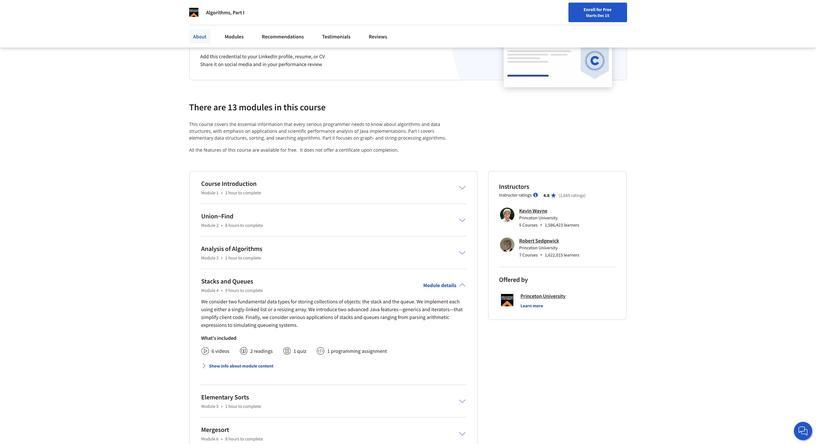 Task type: vqa. For each thing, say whether or not it's contained in the screenshot.
genuine,
no



Task type: locate. For each thing, give the bounding box(es) containing it.
0 horizontal spatial on
[[218, 61, 224, 67]]

1 hour from the top
[[228, 190, 237, 196]]

module
[[242, 363, 257, 369]]

hours for union−find
[[228, 223, 239, 228]]

course up serious
[[300, 101, 326, 113]]

we down storing
[[308, 306, 315, 313]]

and up 9 on the bottom left of the page
[[220, 277, 231, 285]]

8 down mergesort
[[225, 436, 228, 442]]

( 1,665 ratings )
[[559, 193, 586, 198]]

info
[[221, 363, 229, 369]]

java inside this course covers the essential information that every serious programmer needs to know about algorithms and data structures, with emphasis on applications and scientific performance analysis of java implementations. part i covers elementary data structures, sorting, and searching algorithms. part ii focuses on graph- and string-processing algorithms.
[[360, 128, 369, 134]]

or right list
[[268, 306, 273, 313]]

i up processing at the top of the page
[[418, 128, 420, 134]]

there are 13 modules in this course
[[189, 101, 326, 113]]

6 left videos
[[212, 348, 214, 355]]

enroll
[[584, 7, 596, 12]]

module left 4
[[201, 288, 215, 294]]

1 horizontal spatial covers
[[421, 128, 435, 134]]

to inside course introduction module 1 • 1 hour to complete
[[238, 190, 242, 196]]

part left ii
[[323, 135, 331, 141]]

social
[[225, 61, 237, 67]]

princeton inside kevin wayne princeton university 5 courses • 1,586,423 learners
[[519, 215, 538, 221]]

for inside the "we consider two fundamental data types for storing collections of objects: the stack and the queue. we implement each using either a singly-linked list or a resizing array. we introduce two advanced java features—generics and iterators—that simplify client code. finally, we consider various applications of stacks and queues ranging from parsing arithmetic expressions to simulating queueing systems."
[[291, 299, 297, 305]]

earn a career certificate
[[200, 36, 292, 47]]

0 horizontal spatial 2
[[216, 223, 219, 228]]

1 hours from the top
[[228, 223, 239, 228]]

3 hour from the top
[[228, 404, 237, 410]]

0 vertical spatial on
[[218, 61, 224, 67]]

to inside add this credential to your linkedin profile, resume, or cv share it on social media and in your performance review
[[242, 53, 247, 60]]

2 horizontal spatial your
[[626, 7, 635, 13]]

6
[[212, 348, 214, 355], [216, 436, 219, 442]]

2 algorithms. from the left
[[423, 135, 447, 141]]

module details
[[423, 282, 457, 289]]

enroll for free starts dec 15
[[584, 7, 612, 18]]

• right 3
[[221, 255, 223, 261]]

performance down profile,
[[279, 61, 307, 67]]

wayne
[[533, 208, 548, 214]]

or
[[314, 53, 318, 60], [268, 306, 273, 313]]

in up information
[[274, 101, 282, 113]]

0 vertical spatial for
[[597, 7, 602, 12]]

1 down course
[[216, 190, 219, 196]]

0 horizontal spatial about
[[230, 363, 241, 369]]

0 vertical spatial learners
[[564, 222, 580, 228]]

searching
[[276, 135, 296, 141]]

2 horizontal spatial for
[[597, 7, 602, 12]]

learners right 1,622,015
[[564, 252, 580, 258]]

for left free.
[[281, 147, 287, 153]]

1 horizontal spatial this
[[228, 147, 236, 153]]

• inside course introduction module 1 • 1 hour to complete
[[221, 190, 223, 196]]

None search field
[[93, 4, 249, 17]]

• inside the 'mergesort module 6 • 8 hours to complete'
[[221, 436, 223, 442]]

module inside analysis of algorithms module 3 • 1 hour to complete
[[201, 255, 215, 261]]

1 horizontal spatial i
[[418, 128, 420, 134]]

1 vertical spatial hours
[[228, 288, 239, 294]]

0 horizontal spatial applications
[[252, 128, 277, 134]]

1 vertical spatial structures,
[[225, 135, 248, 141]]

0 vertical spatial courses
[[523, 222, 538, 228]]

module down mergesort
[[201, 436, 215, 442]]

module inside "union−find module 2 • 8 hours to complete"
[[201, 223, 215, 228]]

this down the emphasis at the top left of the page
[[228, 147, 236, 153]]

• left 9 on the bottom left of the page
[[221, 288, 223, 294]]

0 horizontal spatial in
[[263, 61, 267, 67]]

• inside analysis of algorithms module 3 • 1 hour to complete
[[221, 255, 223, 261]]

list
[[260, 306, 267, 313]]

1 horizontal spatial in
[[274, 101, 282, 113]]

of left stacks
[[334, 314, 339, 321]]

complete inside stacks and queues module 4 • 9 hours to complete
[[245, 288, 263, 294]]

1 horizontal spatial for
[[291, 299, 297, 305]]

princeton for robert
[[519, 245, 538, 251]]

of down needs
[[355, 128, 359, 134]]

of right analysis
[[225, 245, 231, 253]]

data down with
[[215, 135, 224, 141]]

• left 1,586,423
[[540, 222, 542, 229]]

2 horizontal spatial part
[[408, 128, 417, 134]]

and up parsing
[[422, 306, 430, 313]]

courses for robert
[[523, 252, 538, 258]]

to inside stacks and queues module 4 • 9 hours to complete
[[240, 288, 244, 294]]

0 vertical spatial university
[[539, 215, 558, 221]]

applications
[[252, 128, 277, 134], [306, 314, 333, 321]]

union−find
[[201, 212, 233, 220]]

princeton university link
[[521, 292, 566, 300]]

performance down serious
[[308, 128, 335, 134]]

1 horizontal spatial java
[[370, 306, 380, 313]]

learners inside kevin wayne princeton university 5 courses • 1,586,423 learners
[[564, 222, 580, 228]]

algorithms. right processing at the top of the page
[[423, 135, 447, 141]]

8 inside the 'mergesort module 6 • 8 hours to complete'
[[225, 436, 228, 442]]

1 horizontal spatial are
[[252, 147, 259, 153]]

8 for mergesort
[[225, 436, 228, 442]]

2 hours from the top
[[228, 288, 239, 294]]

data right algorithms
[[431, 121, 440, 127]]

1 vertical spatial hour
[[228, 255, 237, 261]]

university up more
[[543, 293, 566, 299]]

1 horizontal spatial part
[[323, 135, 331, 141]]

0 vertical spatial java
[[360, 128, 369, 134]]

1 vertical spatial data
[[215, 135, 224, 141]]

we
[[201, 299, 208, 305], [417, 299, 423, 305], [308, 306, 315, 313]]

2 courses from the top
[[523, 252, 538, 258]]

analysis
[[201, 245, 224, 253]]

more
[[533, 303, 543, 309]]

• down 'union−find'
[[221, 223, 223, 228]]

1 vertical spatial are
[[252, 147, 259, 153]]

1 down elementary
[[225, 404, 228, 410]]

are down sorting,
[[252, 147, 259, 153]]

show
[[209, 363, 220, 369]]

2 vertical spatial for
[[291, 299, 297, 305]]

free
[[603, 7, 612, 12]]

1 horizontal spatial we
[[308, 306, 315, 313]]

the inside this course covers the essential information that every serious programmer needs to know about algorithms and data structures, with emphasis on applications and scientific performance analysis of java implementations. part i covers elementary data structures, sorting, and searching algorithms. part ii focuses on graph- and string-processing algorithms.
[[230, 121, 237, 127]]

two up the singly-
[[229, 299, 237, 305]]

available
[[261, 147, 279, 153]]

1 vertical spatial university
[[539, 245, 558, 251]]

course
[[300, 101, 326, 113], [199, 121, 213, 127], [237, 147, 251, 153]]

the up features—generics
[[392, 299, 400, 305]]

does
[[304, 147, 314, 153]]

we
[[262, 314, 269, 321]]

0 vertical spatial covers
[[215, 121, 228, 127]]

data left 'types'
[[267, 299, 277, 305]]

hours inside "union−find module 2 • 8 hours to complete"
[[228, 223, 239, 228]]

0 horizontal spatial course
[[199, 121, 213, 127]]

add this credential to your linkedin profile, resume, or cv share it on social media and in your performance review
[[200, 53, 325, 67]]

0 vertical spatial data
[[431, 121, 440, 127]]

details
[[441, 282, 457, 289]]

2 vertical spatial hours
[[228, 436, 239, 442]]

instructor ratings
[[499, 192, 532, 198]]

1 vertical spatial courses
[[523, 252, 538, 258]]

0 horizontal spatial or
[[268, 306, 273, 313]]

1 inside elementary sorts module 5 • 1 hour to complete
[[225, 404, 228, 410]]

included
[[217, 335, 236, 342]]

in down linkedin
[[263, 61, 267, 67]]

1 right 3
[[225, 255, 228, 261]]

2 horizontal spatial data
[[431, 121, 440, 127]]

hours down mergesort
[[228, 436, 239, 442]]

1 courses from the top
[[523, 222, 538, 228]]

every
[[294, 121, 305, 127]]

1 algorithms. from the left
[[297, 135, 321, 141]]

2 vertical spatial hour
[[228, 404, 237, 410]]

to inside analysis of algorithms module 3 • 1 hour to complete
[[238, 255, 242, 261]]

5 inside elementary sorts module 5 • 1 hour to complete
[[216, 404, 219, 410]]

1 vertical spatial i
[[418, 128, 420, 134]]

review
[[308, 61, 322, 67]]

princeton inside robert sedgewick princeton university 7 courses • 1,622,015 learners
[[519, 245, 538, 251]]

1 vertical spatial your
[[248, 53, 258, 60]]

1 inside analysis of algorithms module 3 • 1 hour to complete
[[225, 255, 228, 261]]

1 horizontal spatial algorithms.
[[423, 135, 447, 141]]

1 learners from the top
[[564, 222, 580, 228]]

covers up processing at the top of the page
[[421, 128, 435, 134]]

this up the "that"
[[284, 101, 298, 113]]

complete inside elementary sorts module 5 • 1 hour to complete
[[243, 404, 261, 410]]

course right 'this'
[[199, 121, 213, 127]]

0 vertical spatial hours
[[228, 223, 239, 228]]

2 down 'union−find'
[[216, 223, 219, 228]]

simplify
[[201, 314, 218, 321]]

6 down mergesort
[[216, 436, 219, 442]]

code.
[[233, 314, 245, 321]]

the left stack
[[362, 299, 370, 305]]

are
[[213, 101, 226, 113], [252, 147, 259, 153]]

complete inside course introduction module 1 • 1 hour to complete
[[243, 190, 261, 196]]

1 vertical spatial consider
[[270, 314, 288, 321]]

1 horizontal spatial 6
[[216, 436, 219, 442]]

1 vertical spatial learners
[[564, 252, 580, 258]]

your up media
[[248, 53, 258, 60]]

we right queue.
[[417, 299, 423, 305]]

0 horizontal spatial this
[[210, 53, 218, 60]]

0 vertical spatial in
[[263, 61, 267, 67]]

1 horizontal spatial 2
[[250, 348, 253, 355]]

what's
[[201, 335, 216, 342]]

or left cv at the top of page
[[314, 53, 318, 60]]

there
[[189, 101, 212, 113]]

recommendations link
[[258, 29, 308, 44]]

on inside add this credential to your linkedin profile, resume, or cv share it on social media and in your performance review
[[218, 61, 224, 67]]

consider down resizing
[[270, 314, 288, 321]]

0 vertical spatial this
[[210, 53, 218, 60]]

0 vertical spatial are
[[213, 101, 226, 113]]

courses for kevin
[[523, 222, 538, 228]]

cv
[[319, 53, 325, 60]]

2 vertical spatial on
[[354, 135, 359, 141]]

about up implementations.
[[384, 121, 396, 127]]

courses right 7
[[523, 252, 538, 258]]

of inside analysis of algorithms module 3 • 1 hour to complete
[[225, 245, 231, 253]]

1 vertical spatial performance
[[308, 128, 335, 134]]

courses inside robert sedgewick princeton university 7 courses • 1,622,015 learners
[[523, 252, 538, 258]]

module down course
[[201, 190, 215, 196]]

certificate
[[253, 36, 292, 47], [339, 147, 360, 153]]

using
[[201, 306, 213, 313]]

coursera career certificate image
[[504, 17, 613, 87]]

on right it
[[218, 61, 224, 67]]

1 vertical spatial in
[[274, 101, 282, 113]]

find your new career link
[[613, 7, 661, 15]]

and up available
[[266, 135, 274, 141]]

0 horizontal spatial algorithms.
[[297, 135, 321, 141]]

complete
[[243, 190, 261, 196], [245, 223, 263, 228], [243, 255, 261, 261], [245, 288, 263, 294], [243, 404, 261, 410], [245, 436, 263, 442]]

covers
[[215, 121, 228, 127], [421, 128, 435, 134]]

• inside kevin wayne princeton university 5 courses • 1,586,423 learners
[[540, 222, 542, 229]]

a left resizing
[[274, 306, 276, 313]]

and down implementations.
[[376, 135, 384, 141]]

for
[[597, 7, 602, 12], [281, 147, 287, 153], [291, 299, 297, 305]]

introduction
[[222, 180, 257, 188]]

• left 1,622,015
[[540, 252, 542, 259]]

• inside robert sedgewick princeton university 7 courses • 1,622,015 learners
[[540, 252, 542, 259]]

about inside this course covers the essential information that every serious programmer needs to know about algorithms and data structures, with emphasis on applications and scientific performance analysis of java implementations. part i covers elementary data structures, sorting, and searching algorithms. part ii focuses on graph- and string-processing algorithms.
[[384, 121, 396, 127]]

structures,
[[189, 128, 212, 134], [225, 135, 248, 141]]

0 horizontal spatial 5
[[216, 404, 219, 410]]

1 vertical spatial princeton
[[519, 245, 538, 251]]

1 left programming
[[327, 348, 330, 355]]

8 down 'union−find'
[[225, 223, 228, 228]]

0 horizontal spatial for
[[281, 147, 287, 153]]

1 vertical spatial on
[[245, 128, 251, 134]]

8 inside "union−find module 2 • 8 hours to complete"
[[225, 223, 228, 228]]

0 vertical spatial performance
[[279, 61, 307, 67]]

collections
[[314, 299, 338, 305]]

1,665
[[560, 193, 570, 198]]

hours inside the 'mergesort module 6 • 8 hours to complete'
[[228, 436, 239, 442]]

8 for union−find
[[225, 223, 228, 228]]

module left 3
[[201, 255, 215, 261]]

university inside robert sedgewick princeton university 7 courses • 1,622,015 learners
[[539, 245, 558, 251]]

• inside elementary sorts module 5 • 1 hour to complete
[[221, 404, 223, 410]]

0 vertical spatial hour
[[228, 190, 237, 196]]

java up graph-
[[360, 128, 369, 134]]

1 vertical spatial 2
[[250, 348, 253, 355]]

university
[[539, 215, 558, 221], [539, 245, 558, 251], [543, 293, 566, 299]]

and right stack
[[383, 299, 391, 305]]

1 vertical spatial for
[[281, 147, 287, 153]]

data
[[431, 121, 440, 127], [215, 135, 224, 141], [267, 299, 277, 305]]

learners inside robert sedgewick princeton university 7 courses • 1,622,015 learners
[[564, 252, 580, 258]]

2 8 from the top
[[225, 436, 228, 442]]

java down stack
[[370, 306, 380, 313]]

1 vertical spatial 6
[[216, 436, 219, 442]]

course down sorting,
[[237, 147, 251, 153]]

2 hour from the top
[[228, 255, 237, 261]]

applications down information
[[252, 128, 277, 134]]

1 horizontal spatial course
[[237, 147, 251, 153]]

2 vertical spatial your
[[268, 61, 278, 67]]

essential
[[238, 121, 256, 127]]

and down advanced on the bottom of the page
[[354, 314, 362, 321]]

8
[[225, 223, 228, 228], [225, 436, 228, 442]]

courses inside kevin wayne princeton university 5 courses • 1,586,423 learners
[[523, 222, 538, 228]]

9
[[225, 288, 228, 294]]

0 vertical spatial structures,
[[189, 128, 212, 134]]

university up 1,586,423
[[539, 215, 558, 221]]

learners right 1,586,423
[[564, 222, 580, 228]]

0 vertical spatial applications
[[252, 128, 277, 134]]

performance inside add this credential to your linkedin profile, resume, or cv share it on social media and in your performance review
[[279, 61, 307, 67]]

0 vertical spatial 2
[[216, 223, 219, 228]]

0 horizontal spatial we
[[201, 299, 208, 305]]

2 vertical spatial part
[[323, 135, 331, 141]]

on down essential
[[245, 128, 251, 134]]

0 horizontal spatial consider
[[209, 299, 228, 305]]

• down introduction
[[221, 190, 223, 196]]

1 horizontal spatial structures,
[[225, 135, 248, 141]]

offered by
[[499, 276, 528, 284]]

1 down introduction
[[225, 190, 228, 196]]

module down elementary
[[201, 404, 215, 410]]

i right algorithms,
[[243, 9, 244, 16]]

module up implement
[[423, 282, 440, 289]]

readings
[[254, 348, 273, 355]]

courses
[[523, 222, 538, 228], [523, 252, 538, 258]]

0 vertical spatial 5
[[519, 222, 522, 228]]

to inside the 'mergesort module 6 • 8 hours to complete'
[[240, 436, 244, 442]]

0 vertical spatial part
[[233, 9, 242, 16]]

1 horizontal spatial on
[[245, 128, 251, 134]]

module inside stacks and queues module 4 • 9 hours to complete
[[201, 288, 215, 294]]

• down elementary
[[221, 404, 223, 410]]

1 vertical spatial or
[[268, 306, 273, 313]]

covers up with
[[215, 121, 228, 127]]

hours down 'union−find'
[[228, 223, 239, 228]]

part
[[233, 9, 242, 16], [408, 128, 417, 134], [323, 135, 331, 141]]

1 vertical spatial course
[[199, 121, 213, 127]]

media
[[238, 61, 252, 67]]

1 horizontal spatial or
[[314, 53, 318, 60]]

expressions
[[201, 322, 227, 328]]

hour inside course introduction module 1 • 1 hour to complete
[[228, 190, 237, 196]]

sedgewick
[[536, 238, 559, 244]]

0 vertical spatial consider
[[209, 299, 228, 305]]

linked
[[246, 306, 259, 313]]

for inside enroll for free starts dec 15
[[597, 7, 602, 12]]

and right media
[[253, 61, 262, 67]]

this
[[210, 53, 218, 60], [284, 101, 298, 113], [228, 147, 236, 153]]

2 horizontal spatial we
[[417, 299, 423, 305]]

module
[[201, 190, 215, 196], [201, 223, 215, 228], [201, 255, 215, 261], [423, 282, 440, 289], [201, 288, 215, 294], [201, 404, 215, 410], [201, 436, 215, 442]]

applications down introduce
[[306, 314, 333, 321]]

consider up either
[[209, 299, 228, 305]]

1 vertical spatial about
[[230, 363, 241, 369]]

university inside kevin wayne princeton university 5 courses • 1,586,423 learners
[[539, 215, 558, 221]]

structures, down the emphasis at the top left of the page
[[225, 135, 248, 141]]

processing
[[398, 135, 421, 141]]

1 vertical spatial 5
[[216, 404, 219, 410]]

two up stacks
[[338, 306, 347, 313]]

career
[[227, 36, 251, 47]]

1 8 from the top
[[225, 223, 228, 228]]

certificate down focuses
[[339, 147, 360, 153]]

hour right 3
[[228, 255, 237, 261]]

your right find on the right top of the page
[[626, 7, 635, 13]]

are left 13 on the left top of page
[[213, 101, 226, 113]]

princeton down "kevin" in the right top of the page
[[519, 215, 538, 221]]

part right algorithms,
[[233, 9, 242, 16]]

1 vertical spatial applications
[[306, 314, 333, 321]]

0 vertical spatial certificate
[[253, 36, 292, 47]]

0 vertical spatial 8
[[225, 223, 228, 228]]

1 vertical spatial certificate
[[339, 147, 360, 153]]

advanced
[[348, 306, 369, 313]]

know
[[371, 121, 383, 127]]

0 vertical spatial your
[[626, 7, 635, 13]]

1 horizontal spatial data
[[267, 299, 277, 305]]

linkedin
[[259, 53, 277, 60]]

certificate up linkedin
[[253, 36, 292, 47]]

module down 'union−find'
[[201, 223, 215, 228]]

university down sedgewick
[[539, 245, 558, 251]]

1 horizontal spatial 5
[[519, 222, 522, 228]]

2 learners from the top
[[564, 252, 580, 258]]

princeton up learn more on the bottom right of page
[[521, 293, 542, 299]]

structures, up elementary
[[189, 128, 212, 134]]

1 vertical spatial covers
[[421, 128, 435, 134]]

of
[[355, 128, 359, 134], [223, 147, 227, 153], [225, 245, 231, 253], [339, 299, 343, 305], [334, 314, 339, 321]]

3
[[216, 255, 219, 261]]

3 hours from the top
[[228, 436, 239, 442]]

hour down introduction
[[228, 190, 237, 196]]

hour inside elementary sorts module 5 • 1 hour to complete
[[228, 404, 237, 410]]

for up dec
[[597, 7, 602, 12]]

we up "using"
[[201, 299, 208, 305]]

or inside add this credential to your linkedin profile, resume, or cv share it on social media and in your performance review
[[314, 53, 318, 60]]



Task type: describe. For each thing, give the bounding box(es) containing it.
offered
[[499, 276, 520, 284]]

learn more
[[521, 303, 543, 309]]

robert sedgewick image
[[500, 238, 515, 252]]

course
[[201, 180, 221, 188]]

princeton university image
[[189, 8, 198, 17]]

2 readings
[[250, 348, 273, 355]]

robert
[[519, 238, 535, 244]]

union−find module 2 • 8 hours to complete
[[201, 212, 263, 228]]

client
[[220, 314, 232, 321]]

share
[[200, 61, 213, 67]]

module inside the 'mergesort module 6 • 8 hours to complete'
[[201, 436, 215, 442]]

0 horizontal spatial ratings
[[519, 192, 532, 198]]

• inside stacks and queues module 4 • 9 hours to complete
[[221, 288, 223, 294]]

queues
[[232, 277, 253, 285]]

stack
[[371, 299, 382, 305]]

career
[[645, 7, 657, 13]]

instructor
[[499, 192, 518, 198]]

we consider two fundamental data types for storing collections of objects: the stack and the queue. we implement each using either a singly-linked list or a resizing array. we introduce two advanced java features—generics and iterators—that simplify client code. finally, we consider various applications of stacks and queues ranging from parsing arithmetic expressions to simulating queueing systems.
[[201, 299, 463, 328]]

0 vertical spatial 6
[[212, 348, 214, 355]]

algorithms,
[[206, 9, 232, 16]]

learners for robert sedgewick
[[564, 252, 580, 258]]

algorithms
[[398, 121, 420, 127]]

introduce
[[316, 306, 337, 313]]

applications inside this course covers the essential information that every serious programmer needs to know about algorithms and data structures, with emphasis on applications and scientific performance analysis of java implementations. part i covers elementary data structures, sorting, and searching algorithms. part ii focuses on graph- and string-processing algorithms.
[[252, 128, 277, 134]]

2 vertical spatial this
[[228, 147, 236, 153]]

finally,
[[246, 314, 261, 321]]

various
[[289, 314, 305, 321]]

complete inside analysis of algorithms module 3 • 1 hour to complete
[[243, 255, 261, 261]]

earn
[[200, 36, 218, 47]]

a right the offer
[[335, 147, 338, 153]]

all
[[189, 147, 194, 153]]

of inside this course covers the essential information that every serious programmer needs to know about algorithms and data structures, with emphasis on applications and scientific performance analysis of java implementations. part i covers elementary data structures, sorting, and searching algorithms. part ii focuses on graph- and string-processing algorithms.
[[355, 128, 359, 134]]

find
[[617, 7, 625, 13]]

hour for sorts
[[228, 404, 237, 410]]

not
[[316, 147, 323, 153]]

show info about module content button
[[199, 360, 276, 372]]

0 horizontal spatial part
[[233, 9, 242, 16]]

hour inside analysis of algorithms module 3 • 1 hour to complete
[[228, 255, 237, 261]]

this inside add this credential to your linkedin profile, resume, or cv share it on social media and in your performance review
[[210, 53, 218, 60]]

to inside this course covers the essential information that every serious programmer needs to know about algorithms and data structures, with emphasis on applications and scientific performance analysis of java implementations. part i covers elementary data structures, sorting, and searching algorithms. part ii focuses on graph- and string-processing algorithms.
[[366, 121, 370, 127]]

completion.
[[374, 147, 399, 153]]

assignment
[[362, 348, 387, 355]]

i inside this course covers the essential information that every serious programmer needs to know about algorithms and data structures, with emphasis on applications and scientific performance analysis of java implementations. part i covers elementary data structures, sorting, and searching algorithms. part ii focuses on graph- and string-processing algorithms.
[[418, 128, 420, 134]]

add
[[200, 53, 209, 60]]

what's included
[[201, 335, 236, 342]]

to inside "union−find module 2 • 8 hours to complete"
[[240, 223, 244, 228]]

all the features of this course are available for free.  it does not offer a certificate upon completion.
[[189, 147, 399, 153]]

complete inside "union−find module 2 • 8 hours to complete"
[[245, 223, 263, 228]]

module inside elementary sorts module 5 • 1 hour to complete
[[201, 404, 215, 410]]

systems.
[[279, 322, 298, 328]]

robert sedgewick link
[[519, 238, 559, 244]]

2 inside "union−find module 2 • 8 hours to complete"
[[216, 223, 219, 228]]

quiz
[[297, 348, 306, 355]]

recommendations
[[262, 33, 304, 40]]

hours inside stacks and queues module 4 • 9 hours to complete
[[228, 288, 239, 294]]

of left the objects:
[[339, 299, 343, 305]]

implement
[[424, 299, 448, 305]]

course introduction module 1 • 1 hour to complete
[[201, 180, 261, 196]]

2 vertical spatial princeton
[[521, 293, 542, 299]]

singly-
[[232, 306, 246, 313]]

graph-
[[360, 135, 374, 141]]

string-
[[385, 135, 398, 141]]

programmer
[[323, 121, 350, 127]]

ranging
[[380, 314, 397, 321]]

1 vertical spatial part
[[408, 128, 417, 134]]

each
[[449, 299, 460, 305]]

chat with us image
[[798, 426, 809, 437]]

either
[[214, 306, 227, 313]]

learners for kevin wayne
[[564, 222, 580, 228]]

it
[[214, 61, 217, 67]]

course inside this course covers the essential information that every serious programmer needs to know about algorithms and data structures, with emphasis on applications and scientific performance analysis of java implementations. part i covers elementary data structures, sorting, and searching algorithms. part ii focuses on graph- and string-processing algorithms.
[[199, 121, 213, 127]]

emphasis
[[223, 128, 244, 134]]

2 horizontal spatial this
[[284, 101, 298, 113]]

princeton university
[[521, 293, 566, 299]]

1 horizontal spatial ratings
[[571, 193, 584, 198]]

and up searching
[[279, 128, 287, 134]]

and inside stacks and queues module 4 • 9 hours to complete
[[220, 277, 231, 285]]

5 inside kevin wayne princeton university 5 courses • 1,586,423 learners
[[519, 222, 522, 228]]

1,622,015
[[545, 252, 563, 258]]

about inside 'dropdown button'
[[230, 363, 241, 369]]

from
[[398, 314, 409, 321]]

2 vertical spatial university
[[543, 293, 566, 299]]

with
[[213, 128, 222, 134]]

free.
[[288, 147, 298, 153]]

0 horizontal spatial structures,
[[189, 128, 212, 134]]

0 horizontal spatial i
[[243, 9, 244, 16]]

0 horizontal spatial covers
[[215, 121, 228, 127]]

stacks
[[340, 314, 353, 321]]

dec
[[598, 13, 604, 18]]

objects:
[[344, 299, 361, 305]]

scientific
[[288, 128, 306, 134]]

sorting,
[[249, 135, 265, 141]]

princeton for kevin
[[519, 215, 538, 221]]

elementary
[[201, 393, 233, 401]]

profile,
[[279, 53, 294, 60]]

and right algorithms
[[422, 121, 430, 127]]

university for sedgewick
[[539, 245, 558, 251]]

to inside elementary sorts module 5 • 1 hour to complete
[[238, 404, 242, 410]]

a left modules
[[220, 36, 225, 47]]

0 horizontal spatial certificate
[[253, 36, 292, 47]]

• inside "union−find module 2 • 8 hours to complete"
[[221, 223, 223, 228]]

module inside course introduction module 1 • 1 hour to complete
[[201, 190, 215, 196]]

1 vertical spatial two
[[338, 306, 347, 313]]

4.8
[[544, 193, 550, 198]]

analysis
[[336, 128, 353, 134]]

about link
[[189, 29, 210, 44]]

0 horizontal spatial two
[[229, 299, 237, 305]]

(
[[559, 193, 560, 198]]

1 horizontal spatial consider
[[270, 314, 288, 321]]

simulating
[[233, 322, 257, 328]]

reviews link
[[365, 29, 391, 44]]

hour for introduction
[[228, 190, 237, 196]]

serious
[[307, 121, 322, 127]]

kevin
[[519, 208, 532, 214]]

1 programming assignment
[[327, 348, 387, 355]]

and inside add this credential to your linkedin profile, resume, or cv share it on social media and in your performance review
[[253, 61, 262, 67]]

1 left quiz
[[294, 348, 296, 355]]

of right 'features'
[[223, 147, 227, 153]]

java inside the "we consider two fundamental data types for storing collections of objects: the stack and the queue. we implement each using either a singly-linked list or a resizing array. we introduce two advanced java features—generics and iterators—that simplify client code. finally, we consider various applications of stacks and queues ranging from parsing arithmetic expressions to simulating queueing systems."
[[370, 306, 380, 313]]

data inside the "we consider two fundamental data types for storing collections of objects: the stack and the queue. we implement each using either a singly-linked list or a resizing array. we introduce two advanced java features—generics and iterators—that simplify client code. finally, we consider various applications of stacks and queues ranging from parsing arithmetic expressions to simulating queueing systems."
[[267, 299, 277, 305]]

0 horizontal spatial are
[[213, 101, 226, 113]]

stacks and queues module 4 • 9 hours to complete
[[201, 277, 263, 294]]

the right all
[[196, 147, 203, 153]]

6 inside the 'mergesort module 6 • 8 hours to complete'
[[216, 436, 219, 442]]

sorts
[[235, 393, 249, 401]]

testimonials
[[322, 33, 351, 40]]

university for wayne
[[539, 215, 558, 221]]

to inside the "we consider two fundamental data types for storing collections of objects: the stack and the queue. we implement each using either a singly-linked list or a resizing array. we introduce two advanced java features—generics and iterators—that simplify client code. finally, we consider various applications of stacks and queues ranging from parsing arithmetic expressions to simulating queueing systems."
[[228, 322, 232, 328]]

storing
[[298, 299, 313, 305]]

complete inside the 'mergesort module 6 • 8 hours to complete'
[[245, 436, 263, 442]]

kevin wayne image
[[500, 208, 515, 222]]

fundamental
[[238, 299, 266, 305]]

hours for mergesort
[[228, 436, 239, 442]]

algorithms, part i
[[206, 9, 244, 16]]

resizing
[[277, 306, 294, 313]]

learn
[[521, 303, 532, 309]]

mergesort
[[201, 426, 229, 434]]

analysis of algorithms module 3 • 1 hour to complete
[[201, 245, 262, 261]]

13
[[228, 101, 237, 113]]

performance inside this course covers the essential information that every serious programmer needs to know about algorithms and data structures, with emphasis on applications and scientific performance analysis of java implementations. part i covers elementary data structures, sorting, and searching algorithms. part ii focuses on graph- and string-processing algorithms.
[[308, 128, 335, 134]]

or inside the "we consider two fundamental data types for storing collections of objects: the stack and the queue. we implement each using either a singly-linked list or a resizing array. we introduce two advanced java features—generics and iterators—that simplify client code. finally, we consider various applications of stacks and queues ranging from parsing arithmetic expressions to simulating queueing systems."
[[268, 306, 273, 313]]

2 horizontal spatial course
[[300, 101, 326, 113]]

1 horizontal spatial your
[[268, 61, 278, 67]]

applications inside the "we consider two fundamental data types for storing collections of objects: the stack and the queue. we implement each using either a singly-linked list or a resizing array. we introduce two advanced java features—generics and iterators—that simplify client code. finally, we consider various applications of stacks and queues ranging from parsing arithmetic expressions to simulating queueing systems."
[[306, 314, 333, 321]]

implementations.
[[370, 128, 407, 134]]

robert sedgewick princeton university 7 courses • 1,622,015 learners
[[519, 238, 580, 259]]

a up client at the left of page
[[228, 306, 231, 313]]

6 videos
[[212, 348, 230, 355]]

in inside add this credential to your linkedin profile, resume, or cv share it on social media and in your performance review
[[263, 61, 267, 67]]



